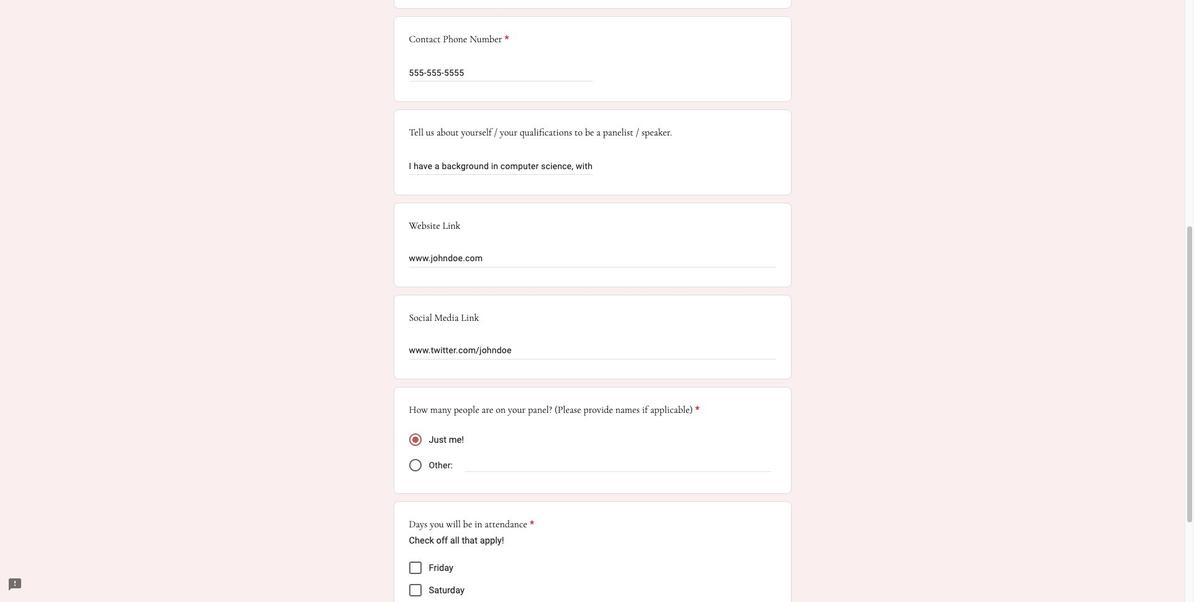Task type: locate. For each thing, give the bounding box(es) containing it.
1 vertical spatial heading
[[409, 403, 700, 418]]

Saturday checkbox
[[409, 584, 422, 597]]

2 vertical spatial required question element
[[528, 517, 534, 532]]

list
[[409, 557, 776, 602]]

Just me! radio
[[409, 434, 422, 446]]

report a problem to google image
[[7, 577, 22, 592]]

0 vertical spatial heading
[[409, 32, 509, 47]]

0 vertical spatial required question element
[[502, 32, 509, 47]]

2 heading from the top
[[409, 403, 700, 418]]

None text field
[[409, 66, 593, 80], [409, 159, 593, 174], [409, 252, 776, 267], [409, 344, 776, 359], [409, 66, 593, 80], [409, 159, 593, 174], [409, 252, 776, 267], [409, 344, 776, 359]]

required question element
[[502, 32, 509, 47], [693, 403, 700, 418], [528, 517, 534, 532]]

just me! image
[[412, 437, 418, 443]]

2 horizontal spatial required question element
[[693, 403, 700, 418]]

None radio
[[409, 459, 422, 472]]

heading
[[409, 32, 509, 47], [409, 403, 700, 418], [409, 517, 534, 532]]

1 vertical spatial required question element
[[693, 403, 700, 418]]

1 heading from the top
[[409, 32, 509, 47]]

2 vertical spatial heading
[[409, 517, 534, 532]]



Task type: describe. For each thing, give the bounding box(es) containing it.
Other response text field
[[465, 458, 771, 472]]

3 heading from the top
[[409, 517, 534, 532]]

saturday image
[[410, 586, 420, 596]]

1 horizontal spatial required question element
[[528, 517, 534, 532]]

Friday checkbox
[[409, 562, 422, 575]]

friday image
[[410, 563, 420, 573]]

0 horizontal spatial required question element
[[502, 32, 509, 47]]



Task type: vqa. For each thing, say whether or not it's contained in the screenshot.
Modified 10:37 AM
no



